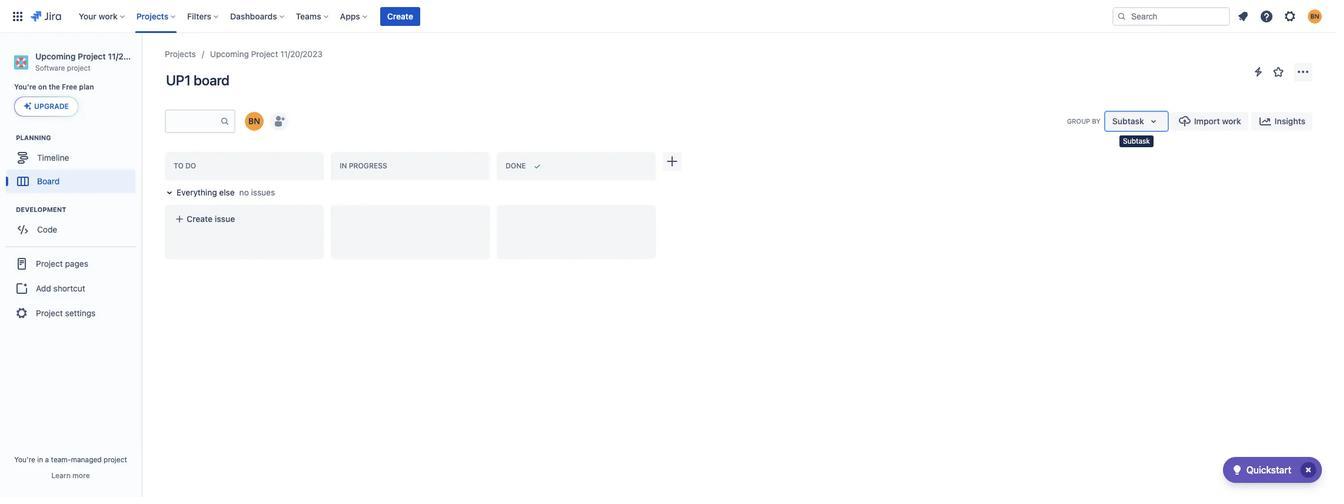 Task type: vqa. For each thing, say whether or not it's contained in the screenshot.
Oct 23 01:29 PM
no



Task type: locate. For each thing, give the bounding box(es) containing it.
project
[[251, 49, 278, 59], [78, 51, 106, 61], [36, 258, 63, 268], [36, 308, 63, 318]]

11/20/2023 down the 'projects' dropdown button
[[108, 51, 152, 61]]

1 vertical spatial you're
[[14, 455, 35, 464]]

1 horizontal spatial project
[[104, 455, 127, 464]]

project down add
[[36, 308, 63, 318]]

dashboards button
[[227, 7, 289, 26]]

upcoming
[[210, 49, 249, 59], [35, 51, 76, 61]]

primary element
[[7, 0, 1113, 33]]

projects link
[[165, 47, 196, 61]]

development group
[[6, 205, 141, 245]]

project down dashboards dropdown button
[[251, 49, 278, 59]]

1 vertical spatial create
[[187, 214, 213, 224]]

1 horizontal spatial 11/20/2023
[[280, 49, 323, 59]]

no
[[239, 187, 249, 197]]

you're
[[14, 83, 36, 91], [14, 455, 35, 464]]

create inside primary element
[[387, 11, 413, 21]]

you're left in
[[14, 455, 35, 464]]

more
[[72, 471, 90, 480]]

1 vertical spatial projects
[[165, 49, 196, 59]]

board link
[[6, 170, 135, 193]]

1 vertical spatial work
[[1223, 116, 1242, 126]]

create for create
[[387, 11, 413, 21]]

1 vertical spatial project
[[104, 455, 127, 464]]

subtask button
[[1106, 112, 1168, 131]]

11/20/2023 for upcoming project 11/20/2023
[[280, 49, 323, 59]]

0 vertical spatial projects
[[136, 11, 168, 21]]

0 vertical spatial project
[[67, 63, 90, 72]]

automations menu button icon image
[[1252, 64, 1266, 79]]

0 vertical spatial work
[[99, 11, 118, 21]]

teams
[[296, 11, 321, 21]]

subtask down subtask dropdown button
[[1124, 137, 1151, 145]]

group
[[5, 246, 137, 330]]

11/20/2023
[[280, 49, 323, 59], [108, 51, 152, 61]]

create column image
[[665, 154, 680, 168]]

1 vertical spatial subtask
[[1124, 137, 1151, 145]]

project up plan
[[78, 51, 106, 61]]

0 horizontal spatial 11/20/2023
[[108, 51, 152, 61]]

to
[[174, 161, 184, 170]]

settings image
[[1284, 9, 1298, 23]]

code
[[37, 224, 57, 234]]

subtask inside dropdown button
[[1113, 116, 1145, 126]]

0 horizontal spatial project
[[67, 63, 90, 72]]

11/20/2023 down teams
[[280, 49, 323, 59]]

project settings
[[36, 308, 96, 318]]

learn
[[51, 471, 71, 480]]

you're left on
[[14, 83, 36, 91]]

in
[[37, 455, 43, 464]]

your profile and settings image
[[1308, 9, 1323, 23]]

in progress
[[340, 161, 387, 170]]

create right the apps popup button
[[387, 11, 413, 21]]

group containing project pages
[[5, 246, 137, 330]]

create left issue at top
[[187, 214, 213, 224]]

add shortcut
[[36, 283, 85, 293]]

0 horizontal spatial work
[[99, 11, 118, 21]]

learn more button
[[51, 471, 90, 481]]

team-
[[51, 455, 71, 464]]

projects inside dropdown button
[[136, 11, 168, 21]]

projects
[[136, 11, 168, 21], [165, 49, 196, 59]]

in
[[340, 161, 347, 170]]

managed
[[71, 455, 102, 464]]

import image
[[1178, 114, 1192, 128]]

banner
[[0, 0, 1337, 33]]

projects up "sidebar navigation" icon
[[136, 11, 168, 21]]

1 horizontal spatial upcoming
[[210, 49, 249, 59]]

your
[[79, 11, 96, 21]]

ben nelson image
[[245, 112, 264, 131]]

the
[[49, 83, 60, 91]]

upgrade
[[34, 102, 69, 111]]

1 horizontal spatial create
[[387, 11, 413, 21]]

subtask
[[1113, 116, 1145, 126], [1124, 137, 1151, 145]]

project pages
[[36, 258, 88, 268]]

upcoming project 11/20/2023
[[210, 49, 323, 59]]

do
[[185, 161, 196, 170]]

development image
[[2, 203, 16, 217]]

0 horizontal spatial create
[[187, 214, 213, 224]]

projects button
[[133, 7, 180, 26]]

progress
[[349, 161, 387, 170]]

planning image
[[2, 131, 16, 145]]

upcoming up board
[[210, 49, 249, 59]]

you're on the free plan
[[14, 83, 94, 91]]

settings
[[65, 308, 96, 318]]

1 you're from the top
[[14, 83, 36, 91]]

1 horizontal spatial work
[[1223, 116, 1242, 126]]

upcoming for upcoming project 11/20/2023 software project
[[35, 51, 76, 61]]

project up plan
[[67, 63, 90, 72]]

on
[[38, 83, 47, 91]]

work right import
[[1223, 116, 1242, 126]]

work inside dropdown button
[[99, 11, 118, 21]]

0 vertical spatial you're
[[14, 83, 36, 91]]

0 vertical spatial create
[[387, 11, 413, 21]]

project
[[67, 63, 90, 72], [104, 455, 127, 464]]

by
[[1093, 117, 1101, 125]]

work
[[99, 11, 118, 21], [1223, 116, 1242, 126]]

projects for projects link
[[165, 49, 196, 59]]

0 vertical spatial subtask
[[1113, 116, 1145, 126]]

you're for you're on the free plan
[[14, 83, 36, 91]]

plan
[[79, 83, 94, 91]]

upcoming inside 'upcoming project 11/20/2023 software project'
[[35, 51, 76, 61]]

import
[[1195, 116, 1221, 126]]

11/20/2023 inside 'upcoming project 11/20/2023 software project'
[[108, 51, 152, 61]]

2 you're from the top
[[14, 455, 35, 464]]

projects up up1
[[165, 49, 196, 59]]

jira image
[[31, 9, 61, 23], [31, 9, 61, 23]]

banner containing your work
[[0, 0, 1337, 33]]

0 horizontal spatial upcoming
[[35, 51, 76, 61]]

upcoming up 'software'
[[35, 51, 76, 61]]

planning group
[[6, 133, 141, 197]]

create
[[387, 11, 413, 21], [187, 214, 213, 224]]

upgrade button
[[15, 97, 78, 116]]

project right managed
[[104, 455, 127, 464]]

subtask up "subtask" tooltip
[[1113, 116, 1145, 126]]

work right your
[[99, 11, 118, 21]]

project inside 'upcoming project 11/20/2023 software project'
[[67, 63, 90, 72]]

work for your work
[[99, 11, 118, 21]]



Task type: describe. For each thing, give the bounding box(es) containing it.
group by
[[1068, 117, 1101, 125]]

add shortcut button
[[5, 277, 137, 301]]

apps button
[[337, 7, 372, 26]]

search image
[[1118, 11, 1127, 21]]

add people image
[[272, 114, 286, 128]]

work for import work
[[1223, 116, 1242, 126]]

insights
[[1275, 116, 1306, 126]]

quickstart button
[[1223, 457, 1323, 483]]

project settings link
[[5, 301, 137, 326]]

your work
[[79, 11, 118, 21]]

filters
[[187, 11, 211, 21]]

you're in a team-managed project
[[14, 455, 127, 464]]

subtask tooltip
[[1120, 135, 1154, 147]]

import work link
[[1171, 112, 1249, 131]]

11/20/2023 for upcoming project 11/20/2023 software project
[[108, 51, 152, 61]]

teams button
[[292, 7, 333, 26]]

add
[[36, 283, 51, 293]]

everything else no issues
[[177, 187, 275, 197]]

Search field
[[1113, 7, 1231, 26]]

code link
[[6, 218, 135, 242]]

insights image
[[1259, 114, 1273, 128]]

board
[[194, 72, 230, 88]]

sidebar navigation image
[[128, 47, 154, 71]]

subtask inside tooltip
[[1124, 137, 1151, 145]]

timeline
[[37, 152, 69, 162]]

group
[[1068, 117, 1091, 125]]

Search this board text field
[[166, 111, 220, 132]]

to do
[[174, 161, 196, 170]]

else
[[219, 187, 235, 197]]

project pages link
[[5, 251, 137, 277]]

a
[[45, 455, 49, 464]]

issue
[[215, 214, 235, 224]]

project up add
[[36, 258, 63, 268]]

shortcut
[[53, 283, 85, 293]]

issues
[[251, 187, 275, 197]]

more image
[[1297, 65, 1311, 79]]

free
[[62, 83, 77, 91]]

star up1 board image
[[1272, 65, 1286, 79]]

create for create issue
[[187, 214, 213, 224]]

everything
[[177, 187, 217, 197]]

project inside 'upcoming project 11/20/2023 software project'
[[78, 51, 106, 61]]

dashboards
[[230, 11, 277, 21]]

up1 board
[[166, 72, 230, 88]]

projects for the 'projects' dropdown button
[[136, 11, 168, 21]]

learn more
[[51, 471, 90, 480]]

insights button
[[1252, 112, 1313, 131]]

appswitcher icon image
[[11, 9, 25, 23]]

create issue button
[[168, 208, 321, 230]]

planning
[[16, 134, 51, 142]]

apps
[[340, 11, 360, 21]]

notifications image
[[1237, 9, 1251, 23]]

pages
[[65, 258, 88, 268]]

import work
[[1195, 116, 1242, 126]]

upcoming project 11/20/2023 software project
[[35, 51, 152, 72]]

development
[[16, 206, 66, 213]]

quickstart
[[1247, 465, 1292, 475]]

check image
[[1231, 463, 1245, 477]]

you're for you're in a team-managed project
[[14, 455, 35, 464]]

create button
[[380, 7, 420, 26]]

done
[[506, 161, 526, 170]]

timeline link
[[6, 146, 135, 170]]

upcoming for upcoming project 11/20/2023
[[210, 49, 249, 59]]

software
[[35, 63, 65, 72]]

your work button
[[75, 7, 129, 26]]

up1
[[166, 72, 191, 88]]

create issue
[[187, 214, 235, 224]]

help image
[[1260, 9, 1274, 23]]

dismiss quickstart image
[[1300, 460, 1318, 479]]

upcoming project 11/20/2023 link
[[210, 47, 323, 61]]

filters button
[[184, 7, 223, 26]]

board
[[37, 176, 60, 186]]



